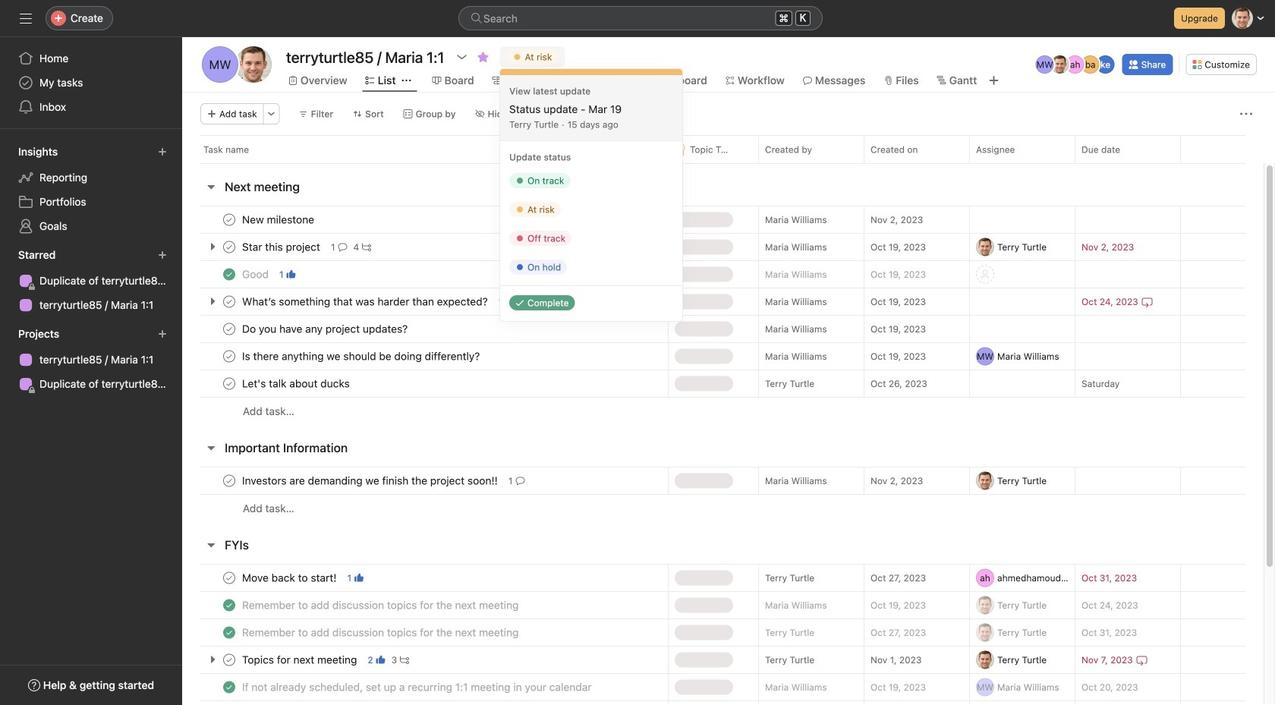 Task type: describe. For each thing, give the bounding box(es) containing it.
expand subtask list for the task topics for next meeting image
[[206, 654, 219, 666]]

add tab image
[[988, 74, 1000, 87]]

show options image
[[456, 51, 468, 63]]

task name text field for 2nd completed image from the bottom
[[239, 625, 523, 640]]

completed checkbox for 2nd task name text box from the bottom of the page
[[220, 596, 238, 615]]

mark complete image for move back to start! cell
[[220, 569, 238, 587]]

task name text field for mark complete image in the let's talk about ducks cell
[[239, 376, 354, 391]]

task name text field for mark complete image inside is there anything we should be doing differently? cell
[[239, 349, 485, 364]]

1 remember to add discussion topics for the next meeting cell from the top
[[182, 591, 668, 619]]

mark complete image for do you have any project updates? "cell"
[[220, 320, 238, 338]]

completed checkbox for task name text box inside if not already scheduled, set up a recurring 1:1 meeting in your calendar cell
[[220, 678, 238, 697]]

is there anything we should be doing differently? cell
[[182, 342, 668, 370]]

1 like. you liked this task image
[[355, 574, 364, 583]]

new milestone cell
[[182, 206, 668, 234]]

1 comment image
[[516, 476, 525, 485]]

remove from starred image
[[477, 51, 489, 63]]

hide sidebar image
[[20, 12, 32, 24]]

expand subtask list for the task what's something that was harder than expected? image
[[206, 295, 219, 307]]

task name text field for mark complete image in the new milestone cell
[[239, 212, 319, 227]]

mark complete image for is there anything we should be doing differently? cell
[[220, 347, 238, 366]]

task name text field for completed checkbox within the good cell's completed icon
[[239, 267, 273, 282]]

mark complete image for expand subtask list for the task what's something that was harder than expected? "icon"
[[220, 293, 238, 311]]

completed image for completed checkbox within the good cell
[[220, 265, 238, 284]]

mark complete image for investors are demanding we finish the project soon!! cell
[[220, 472, 238, 490]]

mark complete checkbox inside let's talk about ducks cell
[[220, 375, 238, 393]]

global element
[[0, 37, 182, 128]]

2 remember to add discussion topics for the next meeting cell from the top
[[182, 619, 668, 647]]

collapse task list for this group image for mark complete image inside investors are demanding we finish the project soon!! cell
[[205, 442, 217, 454]]

let's talk about ducks cell
[[182, 370, 668, 398]]

new insights image
[[158, 147, 167, 156]]

more actions image
[[267, 109, 276, 118]]

do you have any project updates? cell
[[182, 315, 668, 343]]

topics for next meeting cell
[[182, 646, 668, 674]]

mark complete image for let's talk about ducks cell
[[220, 375, 238, 393]]

task name text field inside topics for next meeting cell
[[239, 653, 362, 668]]

mark complete image for "expand subtask list for the task star this project" icon at left top
[[220, 238, 238, 256]]

task name text field for if not already scheduled, set up a recurring 1:1 meeting in your calendar cell
[[239, 680, 596, 695]]

completed image inside if not already scheduled, set up a recurring 1:1 meeting in your calendar cell
[[220, 678, 238, 697]]



Task type: vqa. For each thing, say whether or not it's contained in the screenshot.
tooltip
no



Task type: locate. For each thing, give the bounding box(es) containing it.
1 completed checkbox from the top
[[220, 596, 238, 615]]

what's something that was harder than expected? cell
[[182, 288, 668, 316]]

1 vertical spatial completed checkbox
[[220, 678, 238, 697]]

2 completed checkbox from the top
[[220, 624, 238, 642]]

1 vertical spatial mark complete image
[[220, 293, 238, 311]]

move back to start! cell
[[182, 564, 668, 592]]

task name text field inside what's something that was harder than expected? 'cell'
[[239, 294, 492, 309]]

mark complete image for expand subtask list for the task topics for next meeting icon
[[220, 651, 238, 669]]

mark complete checkbox for new milestone cell
[[220, 211, 238, 229]]

mark complete checkbox inside investors are demanding we finish the project soon!! cell
[[220, 472, 238, 490]]

1 mark complete checkbox from the top
[[220, 238, 238, 256]]

mark complete image right "expand subtask list for the task star this project" icon at left top
[[220, 238, 238, 256]]

good cell
[[182, 260, 668, 288]]

0 vertical spatial completed image
[[220, 624, 238, 642]]

new project or portfolio image
[[158, 329, 167, 339]]

mark complete image
[[220, 211, 238, 229], [220, 320, 238, 338], [220, 347, 238, 366], [220, 375, 238, 393], [220, 472, 238, 490], [220, 569, 238, 587]]

Task name text field
[[239, 473, 502, 489], [239, 598, 523, 613], [239, 680, 596, 695]]

completed image
[[220, 265, 238, 284], [220, 596, 238, 615]]

starred element
[[0, 241, 182, 320]]

Search tasks, projects, and more text field
[[459, 6, 823, 30]]

task name text field for mark complete image for move back to start! cell
[[239, 571, 341, 586]]

1 mark complete image from the top
[[220, 211, 238, 229]]

completed image for 2nd task name text box from the bottom of the page completed option
[[220, 596, 238, 615]]

insights element
[[0, 138, 182, 241]]

row
[[182, 135, 1275, 163], [200, 162, 1246, 164], [182, 206, 1264, 234], [182, 233, 1264, 261], [182, 260, 1264, 288], [182, 288, 1264, 316], [182, 315, 1264, 343], [182, 342, 1264, 370], [182, 370, 1264, 398], [182, 397, 1264, 425], [182, 467, 1264, 495], [182, 494, 1264, 522], [182, 564, 1264, 592], [182, 591, 1264, 619], [182, 619, 1264, 647], [182, 646, 1264, 674], [182, 673, 1264, 701], [182, 701, 1264, 705]]

6 mark complete checkbox from the top
[[220, 651, 238, 669]]

2 mark complete image from the top
[[220, 320, 238, 338]]

1 vertical spatial collapse task list for this group image
[[205, 442, 217, 454]]

header important information tree grid
[[182, 467, 1264, 522]]

mark complete image inside let's talk about ducks cell
[[220, 375, 238, 393]]

3 mark complete checkbox from the top
[[220, 375, 238, 393]]

1 completed image from the top
[[220, 265, 238, 284]]

mark complete checkbox for is there anything we should be doing differently? cell
[[220, 347, 238, 366]]

if not already scheduled, set up a recurring 1:1 meeting in your calendar cell
[[182, 673, 668, 701]]

None field
[[459, 6, 823, 30]]

6 task name text field from the top
[[239, 349, 485, 364]]

menu
[[500, 69, 682, 321]]

mark complete image inside do you have any project updates? "cell"
[[220, 320, 238, 338]]

Mark complete checkbox
[[220, 211, 238, 229], [220, 320, 238, 338], [220, 347, 238, 366]]

1 task name text field from the top
[[239, 473, 502, 489]]

2 completed image from the top
[[220, 596, 238, 615]]

mark complete image inside what's something that was harder than expected? 'cell'
[[220, 293, 238, 311]]

2 collapse task list for this group image from the top
[[205, 442, 217, 454]]

Task name text field
[[239, 212, 319, 227], [239, 240, 325, 255], [239, 267, 273, 282], [239, 294, 492, 309], [239, 322, 412, 337], [239, 349, 485, 364], [239, 376, 354, 391], [239, 571, 341, 586], [239, 625, 523, 640], [239, 653, 362, 668]]

8 task name text field from the top
[[239, 571, 341, 586]]

1 vertical spatial completed image
[[220, 596, 238, 615]]

7 task name text field from the top
[[239, 376, 354, 391]]

task name text field for investors are demanding we finish the project soon!! cell
[[239, 473, 502, 489]]

1 vertical spatial completed image
[[220, 678, 238, 697]]

task name text field inside is there anything we should be doing differently? cell
[[239, 349, 485, 364]]

mark complete checkbox inside what's something that was harder than expected? 'cell'
[[220, 293, 238, 311]]

collapse task list for this group image
[[205, 181, 217, 193], [205, 442, 217, 454], [205, 539, 217, 551]]

3 task name text field from the top
[[239, 680, 596, 695]]

3 collapse task list for this group image from the top
[[205, 539, 217, 551]]

remember to add discussion topics for the next meeting cell up topics for next meeting cell
[[182, 591, 668, 619]]

0 vertical spatial mark complete image
[[220, 238, 238, 256]]

4 mark complete image from the top
[[220, 375, 238, 393]]

0 vertical spatial task name text field
[[239, 473, 502, 489]]

0 vertical spatial collapse task list for this group image
[[205, 181, 217, 193]]

1 mark complete image from the top
[[220, 238, 238, 256]]

5 mark complete image from the top
[[220, 472, 238, 490]]

2 mark complete checkbox from the top
[[220, 293, 238, 311]]

Mark complete checkbox
[[220, 238, 238, 256], [220, 293, 238, 311], [220, 375, 238, 393], [220, 472, 238, 490], [220, 569, 238, 587], [220, 651, 238, 669]]

mark complete checkbox inside the star this project cell
[[220, 238, 238, 256]]

2 vertical spatial mark complete checkbox
[[220, 347, 238, 366]]

projects element
[[0, 320, 182, 399]]

remember to add discussion topics for the next meeting cell
[[182, 591, 668, 619], [182, 619, 668, 647]]

mark complete checkbox inside do you have any project updates? "cell"
[[220, 320, 238, 338]]

4 mark complete checkbox from the top
[[220, 472, 238, 490]]

3 mark complete image from the top
[[220, 347, 238, 366]]

completed image
[[220, 624, 238, 642], [220, 678, 238, 697]]

2 vertical spatial task name text field
[[239, 680, 596, 695]]

1 task name text field from the top
[[239, 212, 319, 227]]

task name text field for mark complete image inside the do you have any project updates? "cell"
[[239, 322, 412, 337]]

task name text field inside investors are demanding we finish the project soon!! cell
[[239, 473, 502, 489]]

3 mark complete checkbox from the top
[[220, 347, 238, 366]]

add items to starred image
[[158, 251, 167, 260]]

mark complete image inside investors are demanding we finish the project soon!! cell
[[220, 472, 238, 490]]

2 vertical spatial mark complete image
[[220, 651, 238, 669]]

mark complete checkbox inside is there anything we should be doing differently? cell
[[220, 347, 238, 366]]

1 like. you liked this task image
[[287, 270, 296, 279]]

2 completed image from the top
[[220, 678, 238, 697]]

1 completed checkbox from the top
[[220, 265, 238, 284]]

1 mark complete checkbox from the top
[[220, 211, 238, 229]]

6 mark complete image from the top
[[220, 569, 238, 587]]

collapse task list for this group image for mark complete image in the new milestone cell
[[205, 181, 217, 193]]

completed checkbox for expand subtask list for the task topics for next meeting icon
[[220, 624, 238, 642]]

mark complete image right expand subtask list for the task topics for next meeting icon
[[220, 651, 238, 669]]

completed checkbox for expand subtask list for the task what's something that was harder than expected? "icon"
[[220, 265, 238, 284]]

Completed checkbox
[[220, 596, 238, 615], [220, 678, 238, 697]]

mark complete image inside new milestone cell
[[220, 211, 238, 229]]

1 vertical spatial completed checkbox
[[220, 624, 238, 642]]

1 vertical spatial mark complete checkbox
[[220, 320, 238, 338]]

expand subtask list for the task star this project image
[[206, 241, 219, 253]]

header next meeting tree grid
[[182, 206, 1264, 425]]

mark complete image right expand subtask list for the task what's something that was harder than expected? "icon"
[[220, 293, 238, 311]]

task name text field inside remember to add discussion topics for the next meeting cell
[[239, 625, 523, 640]]

investors are demanding we finish the project soon!! cell
[[182, 467, 668, 495]]

task name text field inside new milestone cell
[[239, 212, 319, 227]]

task name text field inside move back to start! cell
[[239, 571, 341, 586]]

0 vertical spatial completed image
[[220, 265, 238, 284]]

1 collapse task list for this group image from the top
[[205, 181, 217, 193]]

more actions image
[[1240, 108, 1253, 120]]

mark complete image for new milestone cell
[[220, 211, 238, 229]]

1 completed image from the top
[[220, 624, 238, 642]]

9 task name text field from the top
[[239, 625, 523, 640]]

task name text field inside good cell
[[239, 267, 273, 282]]

3 task name text field from the top
[[239, 267, 273, 282]]

task name text field inside do you have any project updates? "cell"
[[239, 322, 412, 337]]

mark complete image
[[220, 238, 238, 256], [220, 293, 238, 311], [220, 651, 238, 669]]

collapse task list for this group image for mark complete image for move back to start! cell
[[205, 539, 217, 551]]

remember to add discussion topics for the next meeting cell down move back to start! cell
[[182, 619, 668, 647]]

2 task name text field from the top
[[239, 598, 523, 613]]

2 task name text field from the top
[[239, 240, 325, 255]]

None text field
[[282, 43, 448, 71]]

2 mark complete checkbox from the top
[[220, 320, 238, 338]]

task name text field inside let's talk about ducks cell
[[239, 376, 354, 391]]

mark complete checkbox inside topics for next meeting cell
[[220, 651, 238, 669]]

mark complete checkbox for do you have any project updates? "cell"
[[220, 320, 238, 338]]

2 vertical spatial collapse task list for this group image
[[205, 539, 217, 551]]

star this project cell
[[182, 233, 668, 261]]

tab actions image
[[402, 76, 411, 85]]

completed checkbox inside if not already scheduled, set up a recurring 1:1 meeting in your calendar cell
[[220, 678, 238, 697]]

0 vertical spatial completed checkbox
[[220, 596, 238, 615]]

10 task name text field from the top
[[239, 653, 362, 668]]

completed checkbox inside good cell
[[220, 265, 238, 284]]

5 mark complete checkbox from the top
[[220, 569, 238, 587]]

menu item
[[500, 75, 682, 140]]

0 vertical spatial completed checkbox
[[220, 265, 238, 284]]

mark complete checkbox inside move back to start! cell
[[220, 569, 238, 587]]

header fyis tree grid
[[182, 564, 1264, 705]]

2 mark complete image from the top
[[220, 293, 238, 311]]

task name text field inside if not already scheduled, set up a recurring 1:1 meeting in your calendar cell
[[239, 680, 596, 695]]

1 vertical spatial task name text field
[[239, 598, 523, 613]]

mark complete image inside is there anything we should be doing differently? cell
[[220, 347, 238, 366]]

0 vertical spatial mark complete checkbox
[[220, 211, 238, 229]]

2 completed checkbox from the top
[[220, 678, 238, 697]]

mark complete checkbox inside new milestone cell
[[220, 211, 238, 229]]

3 mark complete image from the top
[[220, 651, 238, 669]]

4 task name text field from the top
[[239, 294, 492, 309]]

task name text field inside the star this project cell
[[239, 240, 325, 255]]

5 task name text field from the top
[[239, 322, 412, 337]]

Completed checkbox
[[220, 265, 238, 284], [220, 624, 238, 642]]



